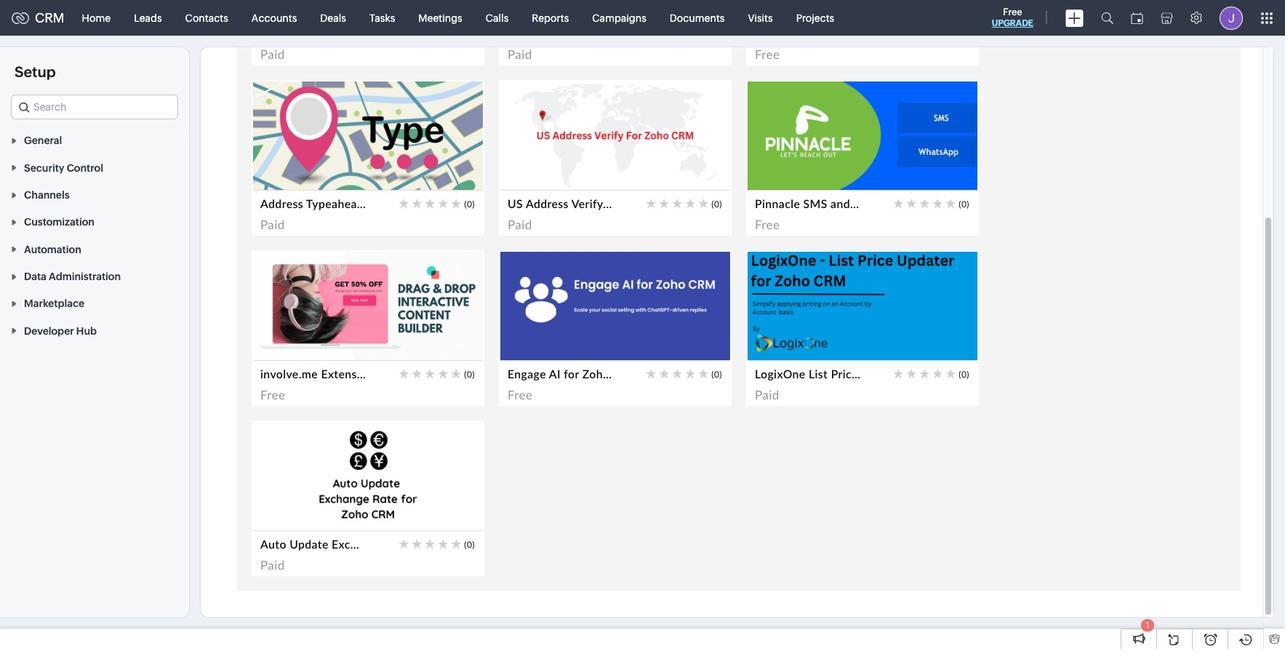Task type: vqa. For each thing, say whether or not it's contained in the screenshot.
Security Control "dropdown button"
yes



Task type: locate. For each thing, give the bounding box(es) containing it.
Search text field
[[12, 95, 178, 119]]

create menu element
[[1057, 0, 1093, 35]]

calendar image
[[1132, 12, 1144, 24]]

None field
[[11, 95, 178, 119]]

home
[[82, 12, 111, 24]]

contacts link
[[174, 0, 240, 35]]

accounts
[[252, 12, 297, 24]]

automation
[[24, 244, 81, 255]]

data administration
[[24, 271, 121, 282]]

channels
[[24, 189, 70, 201]]

customization
[[24, 216, 95, 228]]

channels button
[[0, 181, 189, 208]]

general
[[24, 135, 62, 147]]

search image
[[1102, 12, 1114, 24]]

control
[[67, 162, 103, 174]]

deals
[[320, 12, 346, 24]]

visits
[[748, 12, 773, 24]]

leads link
[[122, 0, 174, 35]]

tasks link
[[358, 0, 407, 35]]

contacts
[[185, 12, 228, 24]]

profile element
[[1212, 0, 1252, 35]]

calls
[[486, 12, 509, 24]]

reports link
[[521, 0, 581, 35]]

developer hub
[[24, 325, 97, 337]]

reports
[[532, 12, 569, 24]]

developer hub button
[[0, 317, 189, 344]]

hub
[[76, 325, 97, 337]]

security
[[24, 162, 64, 174]]

security control button
[[0, 154, 189, 181]]

visits link
[[737, 0, 785, 35]]

data administration button
[[0, 263, 189, 290]]

accounts link
[[240, 0, 309, 35]]

setup
[[15, 63, 56, 80]]

profile image
[[1220, 6, 1244, 29]]

1
[[1147, 621, 1150, 630]]



Task type: describe. For each thing, give the bounding box(es) containing it.
security control
[[24, 162, 103, 174]]

administration
[[49, 271, 121, 282]]

leads
[[134, 12, 162, 24]]

projects
[[797, 12, 835, 24]]

upgrade
[[993, 18, 1034, 28]]

deals link
[[309, 0, 358, 35]]

developer
[[24, 325, 74, 337]]

marketplace
[[24, 298, 84, 310]]

free
[[1004, 7, 1023, 17]]

campaigns
[[593, 12, 647, 24]]

free upgrade
[[993, 7, 1034, 28]]

meetings
[[419, 12, 463, 24]]

crm
[[35, 10, 64, 25]]

automation button
[[0, 235, 189, 263]]

data
[[24, 271, 46, 282]]

documents link
[[658, 0, 737, 35]]

customization button
[[0, 208, 189, 235]]

marketplace button
[[0, 290, 189, 317]]

create menu image
[[1066, 9, 1084, 27]]

search element
[[1093, 0, 1123, 36]]

home link
[[70, 0, 122, 35]]

meetings link
[[407, 0, 474, 35]]

campaigns link
[[581, 0, 658, 35]]

crm link
[[12, 10, 64, 25]]

general button
[[0, 127, 189, 154]]

tasks
[[370, 12, 395, 24]]

calls link
[[474, 0, 521, 35]]

projects link
[[785, 0, 847, 35]]

logo image
[[12, 12, 29, 24]]

documents
[[670, 12, 725, 24]]



